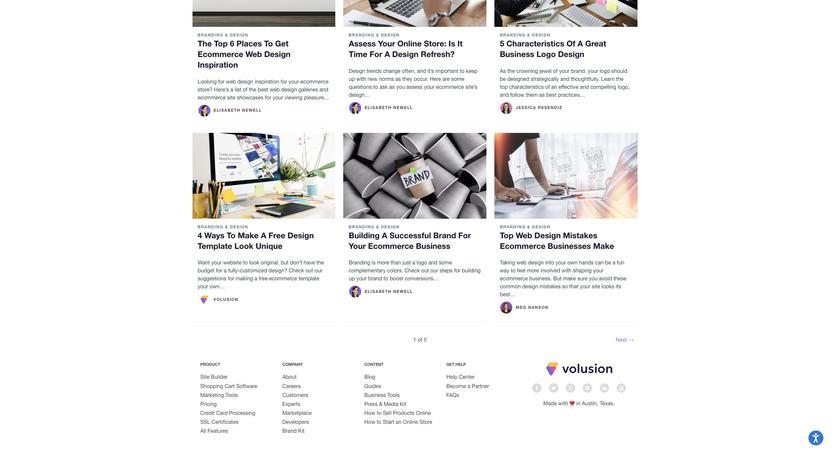 Task type: describe. For each thing, give the bounding box(es) containing it.
all
[[200, 428, 206, 434]]

ecommerce inside branding & design top web design mistakes ecommerce businesses make
[[500, 241, 546, 251]]

common
[[500, 283, 521, 289]]

branding & design 4 ways to make a free design template look unique
[[198, 224, 314, 251]]

as
[[500, 68, 506, 74]]

credit card processing link
[[200, 410, 255, 416]]

to left keep
[[460, 68, 465, 74]]

and up effective
[[561, 76, 570, 82]]

involved
[[541, 268, 560, 274]]

0 vertical spatial web
[[226, 78, 236, 84]]

& for top
[[225, 33, 228, 38]]

a inside help center become a partner faqs
[[468, 383, 471, 389]]

for inside branding is more than just a logo and some complementary colors. check out our steps for building up your brand to boost conversions…
[[454, 268, 461, 274]]

follow volusion on linkedin image
[[602, 385, 607, 391]]

& for characteristics
[[527, 33, 531, 38]]

suggestions
[[198, 276, 226, 282]]

ways
[[204, 231, 225, 240]]

how to start an online store link
[[364, 419, 432, 425]]

branding for 4 ways to make a free design template look unique
[[198, 224, 223, 229]]

top
[[500, 84, 508, 90]]

to left sell
[[377, 410, 382, 416]]

with inside taking web design into your own hands can be a fun way to feel more involved with shaping your ecommerce business. but make sure you avoid these common design mistakes so that your site looks its best…
[[562, 268, 572, 274]]

branding for top web design mistakes ecommerce businesses make
[[500, 224, 526, 229]]

elisabeth down brand
[[365, 289, 392, 294]]

press
[[364, 401, 378, 407]]

newell down boost
[[393, 289, 413, 294]]

make
[[563, 276, 576, 282]]

all features link
[[200, 428, 228, 434]]

meg
[[516, 305, 527, 310]]

a left fully-
[[224, 268, 227, 274]]

conversions…
[[405, 276, 439, 282]]

ecommerce for top
[[198, 50, 243, 59]]

logo inside the as the crowning jewel of your brand, your logo should be designed strategically and thoughtfully. learn the top characteristics of an effective and compelling logo, and follow them as best practices…
[[600, 68, 610, 74]]

a inside branding & design 5 characteristics of a great business logo design
[[578, 39, 583, 48]]

as the crowning jewel of your brand, your logo should be designed strategically and thoughtfully. learn the top characteristics of an effective and compelling logo, and follow them as best practices…
[[500, 68, 630, 98]]

ssl
[[200, 419, 210, 425]]

branding for 5 characteristics of a great business logo design
[[500, 33, 526, 38]]

of down strategically
[[545, 84, 550, 90]]

about
[[282, 374, 297, 380]]

features
[[208, 428, 228, 434]]

& for your
[[376, 33, 379, 38]]

of right jewel
[[553, 68, 558, 74]]

business inside branding & design 5 characteristics of a great business logo design
[[500, 50, 534, 59]]

web inside taking web design into your own hands can be a fun way to feel more involved with shaping your ecommerce business. but make sure you avoid these common design mistakes so that your site looks its best…
[[517, 260, 527, 266]]

here's
[[214, 86, 229, 92]]

building
[[349, 231, 380, 240]]

1 how from the top
[[364, 410, 375, 416]]

made with
[[544, 400, 570, 406]]

your right the want
[[211, 260, 222, 266]]

branding for assess your online store: is it time for a design refresh?
[[349, 33, 375, 38]]

faqs
[[446, 392, 459, 398]]

customized
[[240, 268, 267, 274]]

up inside design trends change often, and it's important to keep up with new norms as they occur. here are some questions to ask as you assess your ecommerce site's design…
[[349, 76, 355, 82]]

to left the start
[[377, 419, 382, 425]]

branding & design 5 characteristics of a great business logo design
[[500, 33, 606, 59]]

viewing
[[285, 94, 303, 100]]

products
[[393, 410, 415, 416]]

2 how from the top
[[364, 419, 375, 425]]

next →
[[616, 337, 634, 343]]

get help
[[446, 362, 466, 367]]

next → link
[[612, 334, 638, 346]]

your left brand,
[[559, 68, 570, 74]]

jewel
[[540, 68, 552, 74]]

your down sure
[[580, 283, 590, 289]]

your down can
[[593, 268, 604, 274]]

how to sell products online link
[[364, 410, 431, 416]]

1
[[413, 337, 416, 343]]

content
[[364, 362, 384, 367]]

own
[[568, 260, 578, 266]]

original,
[[261, 260, 279, 266]]

a inside branding is more than just a logo and some complementary colors. check out our steps for building up your brand to boost conversions…
[[413, 260, 415, 266]]

ecommerce software by volusion image
[[545, 362, 613, 376]]

assess
[[406, 84, 423, 90]]

5 inside the pagination navigation
[[424, 337, 427, 343]]

guides
[[364, 383, 381, 389]]

sure
[[578, 276, 588, 282]]

kit for brand
[[298, 428, 305, 434]]

volusion link
[[198, 293, 239, 306]]

center
[[459, 374, 475, 380]]

elisabeth for design
[[365, 105, 392, 110]]

as inside the as the crowning jewel of your brand, your logo should be designed strategically and thoughtfully. learn the top characteristics of an effective and compelling logo, and follow them as best practices…
[[539, 92, 545, 98]]

the inside 'want your website to look original, but don't have the budget for a fully-customized design? check out our suggestions for making a free ecommerce template your own…'
[[317, 260, 324, 266]]

help center link
[[446, 374, 475, 380]]

out inside branding is more than just a logo and some complementary colors. check out our steps for building up your brand to boost conversions…
[[421, 268, 429, 274]]

ecommerce down store?
[[198, 94, 226, 100]]

branding & design the top 6 places to get ecommerce web design inspiration
[[198, 33, 291, 69]]

2 vertical spatial online
[[403, 419, 418, 425]]

best inside looking for web design inspiration for your ecommerce store? here's a list of the best web design galleries and ecommerce site showcases for your viewing pleasure…
[[258, 86, 268, 92]]

design up list
[[237, 78, 253, 84]]

effective
[[559, 84, 579, 90]]

5 characteristics of a great business logo design image
[[495, 0, 638, 27]]

time
[[349, 50, 368, 59]]

developers link
[[282, 419, 309, 425]]

meg nanson
[[516, 305, 549, 310]]

newell for inspiration
[[242, 108, 262, 113]]

store
[[420, 419, 432, 425]]

fun
[[617, 260, 625, 266]]

pricing link
[[200, 401, 217, 407]]

feel
[[517, 268, 526, 274]]

free
[[269, 231, 285, 240]]

boost
[[390, 276, 403, 282]]

elisabeth newell down boost
[[365, 289, 413, 294]]

elisabeth newell for inspiration
[[214, 108, 262, 113]]

way
[[500, 268, 510, 274]]

norms
[[379, 76, 394, 82]]

important
[[436, 68, 458, 74]]

follow volusion on facebook image
[[535, 385, 538, 391]]

top web design mistakes ecommerce businesses make image
[[495, 133, 638, 219]]

your inside design trends change often, and it's important to keep up with new norms as they occur. here are some questions to ask as you assess your ecommerce site's design…
[[424, 84, 435, 90]]

a inside branding & design 4 ways to make a free design template look unique
[[261, 231, 266, 240]]

your up the viewing
[[289, 78, 299, 84]]

avoid
[[599, 276, 612, 282]]

site builder link
[[200, 374, 228, 380]]

marketplace link
[[282, 410, 312, 416]]

5 inside branding & design 5 characteristics of a great business logo design
[[500, 39, 504, 48]]

branding is more than just a logo and some complementary colors. check out our steps for building up your brand to boost conversions…
[[349, 260, 481, 282]]

design?
[[269, 268, 287, 274]]

trends
[[367, 68, 382, 74]]

austin,
[[582, 400, 598, 406]]

elisabeth newell for design
[[365, 105, 413, 110]]

make inside branding & design top web design mistakes ecommerce businesses make
[[593, 241, 614, 251]]

your inside branding & design assess your online store: is it time for a design refresh?
[[378, 39, 395, 48]]

more inside taking web design into your own hands can be a fun way to feel more involved with shaping your ecommerce business. but make sure you avoid these common design mistakes so that your site looks its best…
[[527, 268, 539, 274]]

learn
[[601, 76, 615, 82]]

taking
[[500, 260, 515, 266]]

galleries
[[298, 86, 318, 92]]

our inside branding is more than just a logo and some complementary colors. check out our steps for building up your brand to boost conversions…
[[430, 268, 438, 274]]

follow
[[510, 92, 524, 98]]

get inside branding & design the top 6 places to get ecommerce web design inspiration
[[275, 39, 289, 48]]

product
[[200, 362, 220, 367]]

your inside branding is more than just a logo and some complementary colors. check out our steps for building up your brand to boost conversions…
[[356, 276, 367, 282]]

brand for for
[[433, 231, 456, 240]]

an inside the as the crowning jewel of your brand, your logo should be designed strategically and thoughtfully. learn the top characteristics of an effective and compelling logo, and follow them as best practices…
[[551, 84, 557, 90]]

made
[[544, 400, 557, 406]]

look
[[235, 241, 254, 251]]

next
[[616, 337, 627, 343]]

marketing tools link
[[200, 392, 238, 398]]

strategically
[[531, 76, 559, 82]]

1 horizontal spatial as
[[395, 76, 401, 82]]

processing
[[229, 410, 255, 416]]

customers link
[[282, 392, 308, 398]]

2 vertical spatial with
[[558, 400, 568, 406]]

guides link
[[364, 383, 381, 389]]

refresh?
[[421, 50, 455, 59]]

ecommerce up galleries
[[301, 78, 329, 84]]

elisabeth newell link down brand
[[349, 285, 413, 298]]

your up thoughtfully.
[[588, 68, 598, 74]]

check inside 'want your website to look original, but don't have the budget for a fully-customized design? check out our suggestions for making a free ecommerce template your own…'
[[289, 268, 304, 274]]

in austin, texas.
[[575, 400, 615, 406]]

nanson
[[528, 305, 549, 310]]

taking web design into your own hands can be a fun way to feel more involved with shaping your ecommerce business. but make sure you avoid these common design mistakes so that your site looks its best…
[[500, 260, 627, 297]]

brand kit link
[[282, 428, 305, 434]]

your left the viewing
[[273, 94, 283, 100]]

new
[[368, 76, 378, 82]]

website
[[223, 260, 242, 266]]

shopping cart software link
[[200, 383, 257, 389]]

own…
[[210, 283, 225, 289]]

design down business.
[[522, 283, 538, 289]]



Task type: locate. For each thing, give the bounding box(es) containing it.
2 our from the left
[[430, 268, 438, 274]]

pagination navigation
[[191, 333, 639, 347]]

make up can
[[593, 241, 614, 251]]

branding for the top 6 places to get ecommerce web design inspiration
[[198, 33, 223, 38]]

1 horizontal spatial web
[[270, 86, 280, 92]]

as left they
[[395, 76, 401, 82]]

to
[[264, 39, 273, 48], [460, 68, 465, 74], [373, 84, 378, 90], [227, 231, 236, 240], [243, 260, 248, 266], [511, 268, 516, 274], [384, 276, 388, 282], [377, 410, 382, 416], [377, 419, 382, 425]]

0 horizontal spatial out
[[306, 268, 313, 274]]

free
[[259, 276, 268, 282]]

as right ask
[[389, 84, 395, 90]]

blog guides business tools press & media kit how to sell products online how to start an online store
[[364, 374, 432, 425]]

be
[[500, 76, 506, 82], [605, 260, 611, 266]]

elisabeth newell down ask
[[365, 105, 413, 110]]

your down 'suggestions'
[[198, 283, 208, 289]]

questions
[[349, 84, 372, 90]]

1 horizontal spatial your
[[378, 39, 395, 48]]

1 horizontal spatial best
[[546, 92, 557, 98]]

as right them
[[539, 92, 545, 98]]

some inside design trends change often, and it's important to keep up with new norms as they occur. here are some questions to ask as you assess your ecommerce site's design…
[[451, 76, 464, 82]]

more inside branding is more than just a logo and some complementary colors. check out our steps for building up your brand to boost conversions…
[[377, 260, 389, 266]]

0 horizontal spatial business
[[364, 392, 386, 398]]

& inside branding & design the top 6 places to get ecommerce web design inspiration
[[225, 33, 228, 38]]

help up become
[[446, 374, 457, 380]]

design inside design trends change often, and it's important to keep up with new norms as they occur. here are some questions to ask as you assess your ecommerce site's design…
[[349, 68, 365, 74]]

ecommerce inside design trends change often, and it's important to keep up with new norms as they occur. here are some questions to ask as you assess your ecommerce site's design…
[[436, 84, 464, 90]]

best
[[258, 86, 268, 92], [546, 92, 557, 98]]

business
[[500, 50, 534, 59], [416, 241, 450, 251], [364, 392, 386, 398]]

follow volusion on youtube image
[[619, 385, 624, 391]]

blog
[[364, 374, 375, 380]]

up up questions
[[349, 76, 355, 82]]

and inside branding is more than just a logo and some complementary colors. check out our steps for building up your brand to boost conversions…
[[429, 260, 438, 266]]

4
[[198, 231, 202, 240]]

of inside looking for web design inspiration for your ecommerce store? here's a list of the best web design galleries and ecommerce site showcases for your viewing pleasure…
[[243, 86, 248, 92]]

you inside taking web design into your own hands can be a fun way to feel more involved with shaping your ecommerce business. but make sure you avoid these common design mistakes so that your site looks its best…
[[589, 276, 598, 282]]

branding & design top web design mistakes ecommerce businesses make
[[500, 224, 614, 251]]

characteristics
[[509, 84, 544, 90]]

1 vertical spatial online
[[416, 410, 431, 416]]

design up the viewing
[[281, 86, 297, 92]]

branding inside branding is more than just a logo and some complementary colors. check out our steps for building up your brand to boost conversions…
[[349, 260, 370, 266]]

2 check from the left
[[405, 268, 420, 274]]

0 vertical spatial 5
[[500, 39, 504, 48]]

site's
[[466, 84, 478, 90]]

follow volusion on pinterest image
[[585, 385, 590, 391]]

0 vertical spatial help
[[456, 362, 466, 367]]

logo up "learn" at the top of page
[[600, 68, 610, 74]]

meg nanson link
[[500, 301, 549, 314]]

colors.
[[387, 268, 403, 274]]

online up store
[[416, 410, 431, 416]]

for inside branding & design assess your online store: is it time for a design refresh?
[[370, 50, 382, 59]]

your down here
[[424, 84, 435, 90]]

1 vertical spatial up
[[349, 276, 355, 282]]

1 horizontal spatial an
[[551, 84, 557, 90]]

5 up 'as' at the top right
[[500, 39, 504, 48]]

2 vertical spatial web
[[517, 260, 527, 266]]

newell down the assess
[[393, 105, 413, 110]]

you right sure
[[589, 276, 598, 282]]

& for a
[[376, 224, 379, 229]]

1 vertical spatial be
[[605, 260, 611, 266]]

web down inspiration
[[270, 86, 280, 92]]

1 horizontal spatial logo
[[600, 68, 610, 74]]

brand,
[[571, 68, 587, 74]]

0 horizontal spatial web
[[246, 50, 262, 59]]

a down center at the right
[[468, 383, 471, 389]]

1 vertical spatial logo
[[417, 260, 427, 266]]

best up resendiz
[[546, 92, 557, 98]]

2 out from the left
[[421, 268, 429, 274]]

so
[[562, 283, 568, 289]]

about careers customers experts marketplace developers brand kit
[[282, 374, 312, 434]]

pricing
[[200, 401, 217, 407]]

the inside looking for web design inspiration for your ecommerce store? here's a list of the best web design galleries and ecommerce site showcases for your viewing pleasure…
[[249, 86, 256, 92]]

and down thoughtfully.
[[580, 84, 589, 90]]

keep
[[466, 68, 478, 74]]

have
[[304, 260, 315, 266]]

0 horizontal spatial get
[[275, 39, 289, 48]]

4 ways to make a free design template look unique image
[[192, 133, 336, 219]]

be inside taking web design into your own hands can be a fun way to feel more involved with shaping your ecommerce business. but make sure you avoid these common design mistakes so that your site looks its best…
[[605, 260, 611, 266]]

0 vertical spatial as
[[395, 76, 401, 82]]

design
[[230, 33, 248, 38], [381, 33, 399, 38], [532, 33, 551, 38], [264, 50, 291, 59], [392, 50, 419, 59], [558, 50, 585, 59], [349, 68, 365, 74], [230, 224, 248, 229], [381, 224, 399, 229], [532, 224, 551, 229], [288, 231, 314, 240], [535, 231, 561, 240]]

your right assess
[[378, 39, 395, 48]]

business down 'successful' at the bottom of page
[[416, 241, 450, 251]]

a inside branding & design assess your online store: is it time for a design refresh?
[[385, 50, 390, 59]]

0 horizontal spatial brand
[[282, 428, 297, 434]]

steps
[[440, 268, 453, 274]]

a right just
[[413, 260, 415, 266]]

your down building
[[349, 241, 366, 251]]

ecommerce inside branding & design building a successful brand for your ecommerce business
[[368, 241, 414, 251]]

media
[[384, 401, 399, 407]]

of inside the pagination navigation
[[418, 337, 422, 343]]

follow volusion on instagram image
[[568, 385, 573, 391]]

assess your online store: is it time for a design refresh? image
[[344, 0, 487, 27]]

0 horizontal spatial our
[[315, 268, 322, 274]]

a
[[578, 39, 583, 48], [385, 50, 390, 59], [230, 86, 233, 92], [261, 231, 266, 240], [382, 231, 387, 240], [413, 260, 415, 266], [613, 260, 616, 266], [224, 268, 227, 274], [254, 276, 257, 282], [468, 383, 471, 389]]

& for ways
[[225, 224, 228, 229]]

a inside taking web design into your own hands can be a fun way to feel more involved with shaping your ecommerce business. but make sure you avoid these common design mistakes so that your site looks its best…
[[613, 260, 616, 266]]

0 horizontal spatial tools
[[226, 392, 238, 398]]

heart image
[[570, 401, 575, 406]]

1 horizontal spatial brand
[[433, 231, 456, 240]]

site left looks
[[592, 283, 600, 289]]

our inside 'want your website to look original, but don't have the budget for a fully-customized design? check out our suggestions for making a free ecommerce template your own…'
[[315, 268, 322, 274]]

2 horizontal spatial web
[[517, 260, 527, 266]]

2 vertical spatial as
[[539, 92, 545, 98]]

make
[[238, 231, 259, 240], [593, 241, 614, 251]]

inspiration
[[198, 60, 238, 69]]

the
[[198, 39, 212, 48]]

0 horizontal spatial logo
[[417, 260, 427, 266]]

site down list
[[227, 94, 236, 100]]

top up taking
[[500, 231, 514, 240]]

to left feel
[[511, 268, 516, 274]]

0 vertical spatial more
[[377, 260, 389, 266]]

ecommerce inside taking web design into your own hands can be a fun way to feel more involved with shaping your ecommerce business. but make sure you avoid these common design mistakes so that your site looks its best…
[[500, 276, 528, 282]]

web inside branding & design the top 6 places to get ecommerce web design inspiration
[[246, 50, 262, 59]]

follow volusion on twitter image
[[551, 385, 556, 391]]

some up 'steps'
[[439, 260, 452, 266]]

1 horizontal spatial business
[[416, 241, 450, 251]]

get up help center link
[[446, 362, 454, 367]]

kit down the 'developers' link
[[298, 428, 305, 434]]

check inside branding is more than just a logo and some complementary colors. check out our steps for building up your brand to boost conversions…
[[405, 268, 420, 274]]

1 horizontal spatial our
[[430, 268, 438, 274]]

and down top
[[500, 92, 509, 98]]

an inside blog guides business tools press & media kit how to sell products online how to start an online store
[[396, 419, 402, 425]]

our down have
[[315, 268, 322, 274]]

a left fun
[[613, 260, 616, 266]]

0 vertical spatial kit
[[400, 401, 406, 407]]

0 horizontal spatial as
[[389, 84, 395, 90]]

1 vertical spatial with
[[562, 268, 572, 274]]

0 vertical spatial you
[[396, 84, 405, 90]]

1 horizontal spatial out
[[421, 268, 429, 274]]

don't
[[290, 260, 302, 266]]

1 horizontal spatial 5
[[500, 39, 504, 48]]

of right 1
[[418, 337, 422, 343]]

tools inside site builder shopping cart software marketing tools pricing credit card processing ssl certificates all features
[[226, 392, 238, 398]]

them
[[526, 92, 538, 98]]

successful
[[390, 231, 431, 240]]

brand for kit
[[282, 428, 297, 434]]

kit inside blog guides business tools press & media kit how to sell products online how to start an online store
[[400, 401, 406, 407]]

more right is
[[377, 260, 389, 266]]

top inside branding & design top web design mistakes ecommerce businesses make
[[500, 231, 514, 240]]

0 vertical spatial an
[[551, 84, 557, 90]]

branding for building a successful brand for your ecommerce business
[[349, 224, 375, 229]]

0 horizontal spatial 5
[[424, 337, 427, 343]]

a inside looking for web design inspiration for your ecommerce store? here's a list of the best web design galleries and ecommerce site showcases for your viewing pleasure…
[[230, 86, 233, 92]]

business up crowning
[[500, 50, 534, 59]]

more up business.
[[527, 268, 539, 274]]

branding & design assess your online store: is it time for a design refresh?
[[349, 33, 463, 59]]

to inside 'want your website to look original, but don't have the budget for a fully-customized design? check out our suggestions for making a free ecommerce template your own…'
[[243, 260, 248, 266]]

ecommerce inside branding & design the top 6 places to get ecommerce web design inspiration
[[198, 50, 243, 59]]

0 vertical spatial business
[[500, 50, 534, 59]]

fully-
[[228, 268, 240, 274]]

looking
[[198, 78, 217, 84]]

our left 'steps'
[[430, 268, 438, 274]]

with inside design trends change often, and it's important to keep up with new norms as they occur. here are some questions to ask as you assess your ecommerce site's design…
[[356, 76, 366, 82]]

& inside branding & design 5 characteristics of a great business logo design
[[527, 33, 531, 38]]

0 vertical spatial logo
[[600, 68, 610, 74]]

1 vertical spatial an
[[396, 419, 402, 425]]

make inside branding & design 4 ways to make a free design template look unique
[[238, 231, 259, 240]]

0 vertical spatial online
[[397, 39, 422, 48]]

out
[[306, 268, 313, 274], [421, 268, 429, 274]]

logo
[[537, 50, 556, 59]]

kit inside about careers customers experts marketplace developers brand kit
[[298, 428, 305, 434]]

1 vertical spatial site
[[592, 283, 600, 289]]

1 horizontal spatial more
[[527, 268, 539, 274]]

0 vertical spatial up
[[349, 76, 355, 82]]

software
[[236, 383, 257, 389]]

top inside branding & design the top 6 places to get ecommerce web design inspiration
[[214, 39, 228, 48]]

to left boost
[[384, 276, 388, 282]]

1 vertical spatial web
[[516, 231, 532, 240]]

and inside design trends change often, and it's important to keep up with new norms as they occur. here are some questions to ask as you assess your ecommerce site's design…
[[417, 68, 426, 74]]

branding inside branding & design 5 characteristics of a great business logo design
[[500, 33, 526, 38]]

the down should
[[616, 76, 624, 82]]

help up help center link
[[456, 362, 466, 367]]

1 vertical spatial get
[[446, 362, 454, 367]]

with left heart image
[[558, 400, 568, 406]]

best…
[[500, 291, 516, 297]]

0 horizontal spatial kit
[[298, 428, 305, 434]]

out down have
[[306, 268, 313, 274]]

branding
[[198, 33, 223, 38], [349, 33, 375, 38], [500, 33, 526, 38], [198, 224, 223, 229], [349, 224, 375, 229], [500, 224, 526, 229], [349, 260, 370, 266]]

of inside branding & design 5 characteristics of a great business logo design
[[567, 39, 576, 48]]

building a successful brand for your ecommerce business image
[[344, 133, 487, 219]]

1 horizontal spatial ecommerce
[[368, 241, 414, 251]]

branding inside branding & design building a successful brand for your ecommerce business
[[349, 224, 375, 229]]

0 horizontal spatial you
[[396, 84, 405, 90]]

1 horizontal spatial tools
[[387, 392, 400, 398]]

best inside the as the crowning jewel of your brand, your logo should be designed strategically and thoughtfully. learn the top characteristics of an effective and compelling logo, and follow them as best practices…
[[546, 92, 557, 98]]

2 up from the top
[[349, 276, 355, 282]]

to left look
[[243, 260, 248, 266]]

0 vertical spatial make
[[238, 231, 259, 240]]

an down how to sell products online link
[[396, 419, 402, 425]]

1 horizontal spatial kit
[[400, 401, 406, 407]]

list
[[235, 86, 241, 92]]

the right have
[[317, 260, 324, 266]]

& inside branding & design 4 ways to make a free design template look unique
[[225, 224, 228, 229]]

a left free
[[254, 276, 257, 282]]

you down they
[[396, 84, 405, 90]]

design left into
[[528, 260, 544, 266]]

business.
[[529, 276, 552, 282]]

site inside looking for web design inspiration for your ecommerce store? here's a list of the best web design galleries and ecommerce site showcases for your viewing pleasure…
[[227, 94, 236, 100]]

business inside branding & design building a successful brand for your ecommerce business
[[416, 241, 450, 251]]

branding inside branding & design 4 ways to make a free design template look unique
[[198, 224, 223, 229]]

want your website to look original, but don't have the budget for a fully-customized design? check out our suggestions for making a free ecommerce template your own…
[[198, 260, 324, 289]]

and up conversions…
[[429, 260, 438, 266]]

1 up from the top
[[349, 76, 355, 82]]

0 horizontal spatial an
[[396, 419, 402, 425]]

help inside help center become a partner faqs
[[446, 374, 457, 380]]

a up change
[[385, 50, 390, 59]]

to left ask
[[373, 84, 378, 90]]

1 check from the left
[[289, 268, 304, 274]]

0 vertical spatial web
[[246, 50, 262, 59]]

web inside branding & design top web design mistakes ecommerce businesses make
[[516, 231, 532, 240]]

1 horizontal spatial top
[[500, 231, 514, 240]]

logo,
[[618, 84, 630, 90]]

you
[[396, 84, 405, 90], [589, 276, 598, 282]]

online inside branding & design assess your online store: is it time for a design refresh?
[[397, 39, 422, 48]]

brand inside about careers customers experts marketplace developers brand kit
[[282, 428, 297, 434]]

you inside design trends change often, and it's important to keep up with new norms as they occur. here are some questions to ask as you assess your ecommerce site's design…
[[396, 84, 405, 90]]

tools inside blog guides business tools press & media kit how to sell products online how to start an online store
[[387, 392, 400, 398]]

1 horizontal spatial you
[[589, 276, 598, 282]]

the right 'as' at the top right
[[508, 68, 515, 74]]

2 tools from the left
[[387, 392, 400, 398]]

to inside branding & design 4 ways to make a free design template look unique
[[227, 231, 236, 240]]

1 horizontal spatial check
[[405, 268, 420, 274]]

& inside branding & design assess your online store: is it time for a design refresh?
[[376, 33, 379, 38]]

0 horizontal spatial check
[[289, 268, 304, 274]]

the up showcases
[[249, 86, 256, 92]]

up inside branding is more than just a logo and some complementary colors. check out our steps for building up your brand to boost conversions…
[[349, 276, 355, 282]]

1 horizontal spatial be
[[605, 260, 611, 266]]

1 out from the left
[[306, 268, 313, 274]]

tools up media
[[387, 392, 400, 398]]

0 vertical spatial top
[[214, 39, 228, 48]]

1 our from the left
[[315, 268, 322, 274]]

logo
[[600, 68, 610, 74], [417, 260, 427, 266]]

1 vertical spatial help
[[446, 374, 457, 380]]

be inside the as the crowning jewel of your brand, your logo should be designed strategically and thoughtfully. learn the top characteristics of an effective and compelling logo, and follow them as best practices…
[[500, 76, 506, 82]]

careers
[[282, 383, 301, 389]]

brand inside branding & design building a successful brand for your ecommerce business
[[433, 231, 456, 240]]

2 horizontal spatial as
[[539, 92, 545, 98]]

online left store:
[[397, 39, 422, 48]]

than
[[391, 260, 401, 266]]

1 vertical spatial top
[[500, 231, 514, 240]]

5
[[500, 39, 504, 48], [424, 337, 427, 343]]

be right can
[[605, 260, 611, 266]]

0 vertical spatial brand
[[433, 231, 456, 240]]

your
[[378, 39, 395, 48], [349, 241, 366, 251]]

your inside branding & design building a successful brand for your ecommerce business
[[349, 241, 366, 251]]

great
[[585, 39, 606, 48]]

ecommerce down design?
[[269, 276, 297, 282]]

ask
[[380, 84, 388, 90]]

mistakes
[[540, 283, 561, 289]]

ecommerce for a
[[368, 241, 414, 251]]

1 horizontal spatial site
[[592, 283, 600, 289]]

shaping
[[573, 268, 592, 274]]

want
[[198, 260, 210, 266]]

to inside branding & design the top 6 places to get ecommerce web design inspiration
[[264, 39, 273, 48]]

tools down the "cart"
[[226, 392, 238, 398]]

1 vertical spatial brand
[[282, 428, 297, 434]]

an down strategically
[[551, 84, 557, 90]]

branding inside branding & design top web design mistakes ecommerce businesses make
[[500, 224, 526, 229]]

online down products at the bottom left of the page
[[403, 419, 418, 425]]

&
[[225, 33, 228, 38], [376, 33, 379, 38], [527, 33, 531, 38], [225, 224, 228, 229], [376, 224, 379, 229], [527, 224, 531, 229], [379, 401, 383, 407]]

up
[[349, 76, 355, 82], [349, 276, 355, 282]]

some inside branding is more than just a logo and some complementary colors. check out our steps for building up your brand to boost conversions…
[[439, 260, 452, 266]]

0 vertical spatial get
[[275, 39, 289, 48]]

0 horizontal spatial be
[[500, 76, 506, 82]]

some
[[451, 76, 464, 82], [439, 260, 452, 266]]

0 vertical spatial your
[[378, 39, 395, 48]]

ecommerce up than
[[368, 241, 414, 251]]

1 vertical spatial make
[[593, 241, 614, 251]]

help center become a partner faqs
[[446, 374, 489, 398]]

of right list
[[243, 86, 248, 92]]

1 horizontal spatial web
[[516, 231, 532, 240]]

0 horizontal spatial more
[[377, 260, 389, 266]]

1 vertical spatial web
[[270, 86, 280, 92]]

characteristics
[[507, 39, 564, 48]]

ecommerce up the "common"
[[500, 276, 528, 282]]

branding inside branding & design assess your online store: is it time for a design refresh?
[[349, 33, 375, 38]]

0 vertical spatial how
[[364, 410, 375, 416]]

company
[[282, 362, 303, 367]]

0 horizontal spatial best
[[258, 86, 268, 92]]

1 vertical spatial some
[[439, 260, 452, 266]]

logo right just
[[417, 260, 427, 266]]

1 tools from the left
[[226, 392, 238, 398]]

elisabeth newell link for inspiration
[[198, 104, 262, 117]]

0 horizontal spatial ecommerce
[[198, 50, 243, 59]]

the top 6 places to get ecommerce web design inspiration image
[[192, 0, 336, 27]]

business inside blog guides business tools press & media kit how to sell products online how to start an online store
[[364, 392, 386, 398]]

your
[[559, 68, 570, 74], [588, 68, 598, 74], [289, 78, 299, 84], [424, 84, 435, 90], [273, 94, 283, 100], [211, 260, 222, 266], [556, 260, 566, 266], [593, 268, 604, 274], [356, 276, 367, 282], [198, 283, 208, 289], [580, 283, 590, 289]]

thoughtfully.
[[571, 76, 600, 82]]

open accessibe: accessibility options, statement and help image
[[813, 433, 820, 443]]

partner
[[472, 383, 489, 389]]

elisabeth newell down showcases
[[214, 108, 262, 113]]

0 horizontal spatial make
[[238, 231, 259, 240]]

& inside blog guides business tools press & media kit how to sell products online how to start an online store
[[379, 401, 383, 407]]

template
[[299, 276, 319, 282]]

store:
[[424, 39, 447, 48]]

be down 'as' at the top right
[[500, 76, 506, 82]]

with up "make"
[[562, 268, 572, 274]]

ecommerce inside 'want your website to look original, but don't have the budget for a fully-customized design? check out our suggestions for making a free ecommerce template your own…'
[[269, 276, 297, 282]]

→
[[629, 337, 634, 343]]

0 horizontal spatial your
[[349, 241, 366, 251]]

kit for media
[[400, 401, 406, 407]]

0 horizontal spatial web
[[226, 78, 236, 84]]

design inside branding & design building a successful brand for your ecommerce business
[[381, 224, 399, 229]]

our
[[315, 268, 322, 274], [430, 268, 438, 274]]

your right into
[[556, 260, 566, 266]]

customers
[[282, 392, 308, 398]]

web up feel
[[517, 260, 527, 266]]

and inside looking for web design inspiration for your ecommerce store? here's a list of the best web design galleries and ecommerce site showcases for your viewing pleasure…
[[319, 86, 328, 92]]

web
[[246, 50, 262, 59], [516, 231, 532, 240]]

for inside branding & design building a successful brand for your ecommerce business
[[458, 231, 471, 240]]

a inside branding & design building a successful brand for your ecommerce business
[[382, 231, 387, 240]]

to right places
[[264, 39, 273, 48]]

to inside branding is more than just a logo and some complementary colors. check out our steps for building up your brand to boost conversions…
[[384, 276, 388, 282]]

1 horizontal spatial make
[[593, 241, 614, 251]]

elisabeth newell link for design
[[349, 101, 413, 115]]

some right are
[[451, 76, 464, 82]]

0 vertical spatial site
[[227, 94, 236, 100]]

check down just
[[405, 268, 420, 274]]

about link
[[282, 374, 297, 380]]

branding inside branding & design the top 6 places to get ecommerce web design inspiration
[[198, 33, 223, 38]]

a left great
[[578, 39, 583, 48]]

newell for design
[[393, 105, 413, 110]]

0 vertical spatial some
[[451, 76, 464, 82]]

2 horizontal spatial ecommerce
[[500, 241, 546, 251]]

elisabeth for inspiration
[[214, 108, 241, 113]]

marketplace
[[282, 410, 312, 416]]

inspiration
[[255, 78, 279, 84]]

1 vertical spatial kit
[[298, 428, 305, 434]]

but
[[281, 260, 289, 266]]

5 right 1
[[424, 337, 427, 343]]

and up pleasure…
[[319, 86, 328, 92]]

make up look
[[238, 231, 259, 240]]

& inside branding & design building a successful brand for your ecommerce business
[[376, 224, 379, 229]]

& for web
[[527, 224, 531, 229]]

1 vertical spatial 5
[[424, 337, 427, 343]]

1 vertical spatial how
[[364, 419, 375, 425]]

site inside taking web design into your own hands can be a fun way to feel more involved with shaping your ecommerce business. but make sure you avoid these common design mistakes so that your site looks its best…
[[592, 283, 600, 289]]

0 vertical spatial be
[[500, 76, 506, 82]]

top left the "6"
[[214, 39, 228, 48]]

volusion
[[214, 297, 239, 302]]

0 vertical spatial with
[[356, 76, 366, 82]]

to up look
[[227, 231, 236, 240]]

blog link
[[364, 374, 375, 380]]

1 vertical spatial you
[[589, 276, 598, 282]]

check down don't
[[289, 268, 304, 274]]

your down complementary
[[356, 276, 367, 282]]

out inside 'want your website to look original, but don't have the budget for a fully-customized design? check out our suggestions for making a free ecommerce template your own…'
[[306, 268, 313, 274]]

1 vertical spatial as
[[389, 84, 395, 90]]

& inside branding & design top web design mistakes ecommerce businesses make
[[527, 224, 531, 229]]

0 horizontal spatial top
[[214, 39, 228, 48]]

jessica resendiz link
[[500, 101, 563, 115]]

1 horizontal spatial get
[[446, 362, 454, 367]]

out up conversions…
[[421, 268, 429, 274]]

ecommerce down are
[[436, 84, 464, 90]]

with up questions
[[356, 76, 366, 82]]

up down complementary
[[349, 276, 355, 282]]

jessica resendiz
[[516, 105, 563, 110]]

to inside taking web design into your own hands can be a fun way to feel more involved with shaping your ecommerce business. but make sure you avoid these common design mistakes so that your site looks its best…
[[511, 268, 516, 274]]

2 horizontal spatial business
[[500, 50, 534, 59]]

practices…
[[558, 92, 585, 98]]

1 vertical spatial your
[[349, 241, 366, 251]]

experts
[[282, 401, 300, 407]]

is
[[372, 260, 376, 266]]

2 vertical spatial business
[[364, 392, 386, 398]]

press & media kit link
[[364, 401, 406, 407]]

0 horizontal spatial site
[[227, 94, 236, 100]]

logo inside branding is more than just a logo and some complementary colors. check out our steps for building up your brand to boost conversions…
[[417, 260, 427, 266]]

online
[[397, 39, 422, 48], [416, 410, 431, 416], [403, 419, 418, 425]]

1 vertical spatial more
[[527, 268, 539, 274]]



Task type: vqa. For each thing, say whether or not it's contained in the screenshot.
CERTIFICATES
yes



